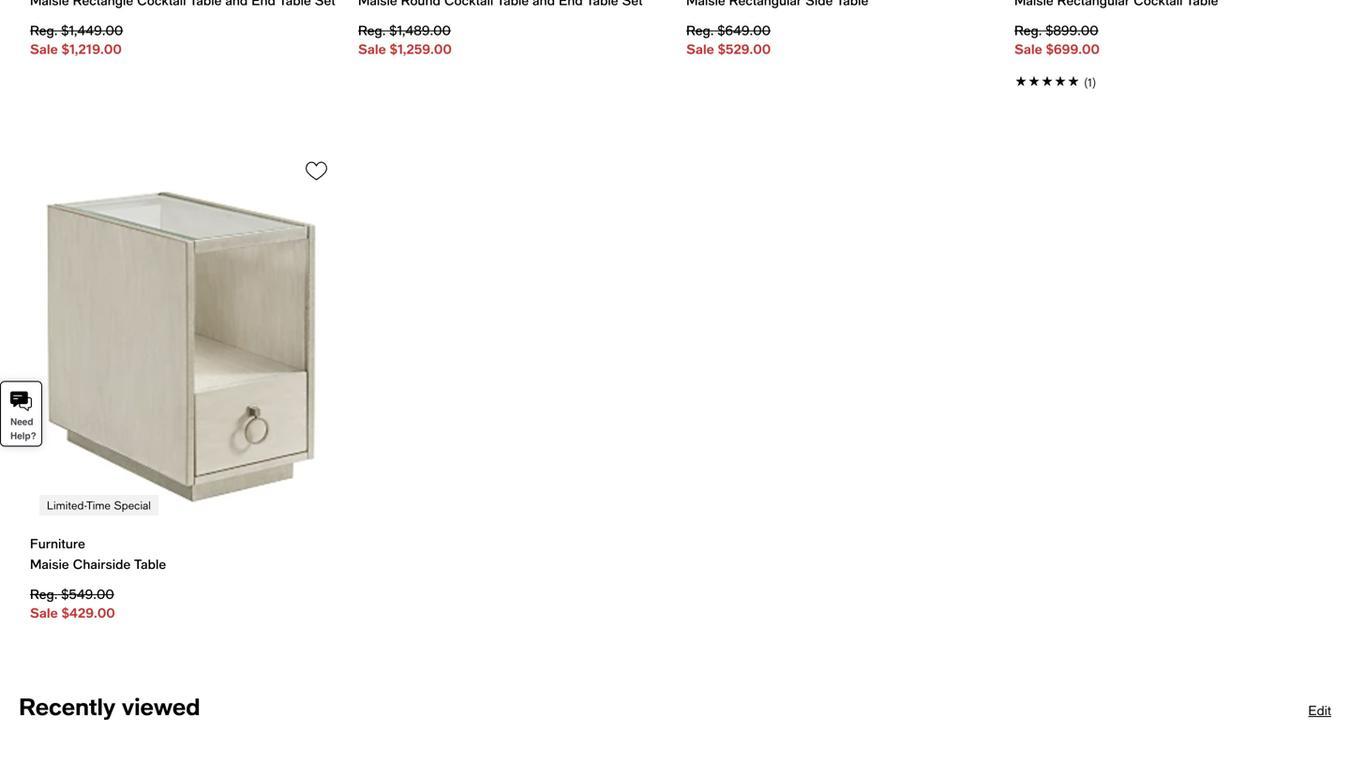 Task type: describe. For each thing, give the bounding box(es) containing it.
$429.00
[[62, 606, 115, 621]]

reg. for $549.00
[[30, 587, 57, 602]]

sale for $1,259.00
[[358, 41, 386, 57]]

$1,449.00
[[61, 23, 123, 38]]

furniture
[[30, 536, 85, 552]]

$1,259.00
[[390, 41, 452, 57]]

$699.00
[[1047, 41, 1100, 57]]

edit
[[1309, 703, 1332, 719]]

need
[[10, 417, 33, 428]]

$529.00
[[718, 41, 771, 57]]

items of the collection maisie living room collection region
[[19, 0, 1332, 683]]

reg. for $899.00
[[1015, 23, 1042, 38]]

reg. $649.00 sale $529.00
[[687, 23, 771, 57]]

reg. for $1,449.00
[[30, 23, 57, 38]]

sale for $529.00
[[687, 41, 715, 57]]

reg. for $649.00
[[687, 23, 714, 38]]

$1,219.00
[[62, 41, 122, 57]]

(1)
[[1084, 76, 1097, 89]]

table
[[134, 557, 166, 572]]

recently
[[19, 693, 115, 721]]

reg. $549.00 sale $429.00
[[30, 587, 115, 621]]

reg. $899.00 sale $699.00
[[1015, 23, 1100, 57]]

need help? button
[[0, 381, 42, 447]]



Task type: vqa. For each thing, say whether or not it's contained in the screenshot.
$429.00
yes



Task type: locate. For each thing, give the bounding box(es) containing it.
need help?
[[10, 417, 36, 442]]

reg. left $1,489.00
[[358, 23, 386, 38]]

5 out of 5 rating with 1 reviews image
[[1015, 70, 1321, 91]]

reg. for $1,489.00
[[358, 23, 386, 38]]

reg. left $649.00
[[687, 23, 714, 38]]

reg. left $1,449.00
[[30, 23, 57, 38]]

reg. inside reg. $1,489.00 sale $1,259.00
[[358, 23, 386, 38]]

viewed
[[122, 693, 200, 721]]

$899.00
[[1046, 23, 1099, 38]]

chairside
[[73, 557, 131, 572]]

maisie
[[30, 557, 69, 572]]

reg. inside reg. $899.00 sale $699.00
[[1015, 23, 1042, 38]]

maisie chairside table image
[[30, 151, 336, 525]]

reg. inside "reg. $1,449.00 sale $1,219.00"
[[30, 23, 57, 38]]

reg. $1,449.00 sale $1,219.00
[[30, 23, 123, 57]]

reg. inside the reg. $549.00 sale $429.00
[[30, 587, 57, 602]]

sale inside reg. $1,489.00 sale $1,259.00
[[358, 41, 386, 57]]

sale for $1,219.00
[[30, 41, 58, 57]]

sale inside reg. $649.00 sale $529.00
[[687, 41, 715, 57]]

$649.00
[[718, 23, 771, 38]]

sale inside the reg. $549.00 sale $429.00
[[30, 606, 58, 621]]

sale left '$429.00'
[[30, 606, 58, 621]]

help?
[[10, 431, 36, 442]]

furniture maisie chairside table
[[30, 536, 166, 572]]

sale left $1,259.00 at top
[[358, 41, 386, 57]]

reg. down maisie
[[30, 587, 57, 602]]

sale
[[30, 41, 58, 57], [358, 41, 386, 57], [687, 41, 715, 57], [1015, 41, 1043, 57], [30, 606, 58, 621]]

sale inside "reg. $1,449.00 sale $1,219.00"
[[30, 41, 58, 57]]

reg. inside reg. $649.00 sale $529.00
[[687, 23, 714, 38]]

sale left $529.00
[[687, 41, 715, 57]]

sale inside reg. $899.00 sale $699.00
[[1015, 41, 1043, 57]]

sale left "$1,219.00"
[[30, 41, 58, 57]]

edit button
[[1290, 702, 1332, 720]]

sale left $699.00
[[1015, 41, 1043, 57]]

sale for $429.00
[[30, 606, 58, 621]]

reg. left $899.00
[[1015, 23, 1042, 38]]

sale for $699.00
[[1015, 41, 1043, 57]]

reg.
[[30, 23, 57, 38], [358, 23, 386, 38], [687, 23, 714, 38], [1015, 23, 1042, 38], [30, 587, 57, 602]]

reg. $1,489.00 sale $1,259.00
[[358, 23, 452, 57]]

$1,489.00
[[390, 23, 451, 38]]

recently viewed
[[19, 693, 200, 721]]

$549.00
[[61, 587, 114, 602]]



